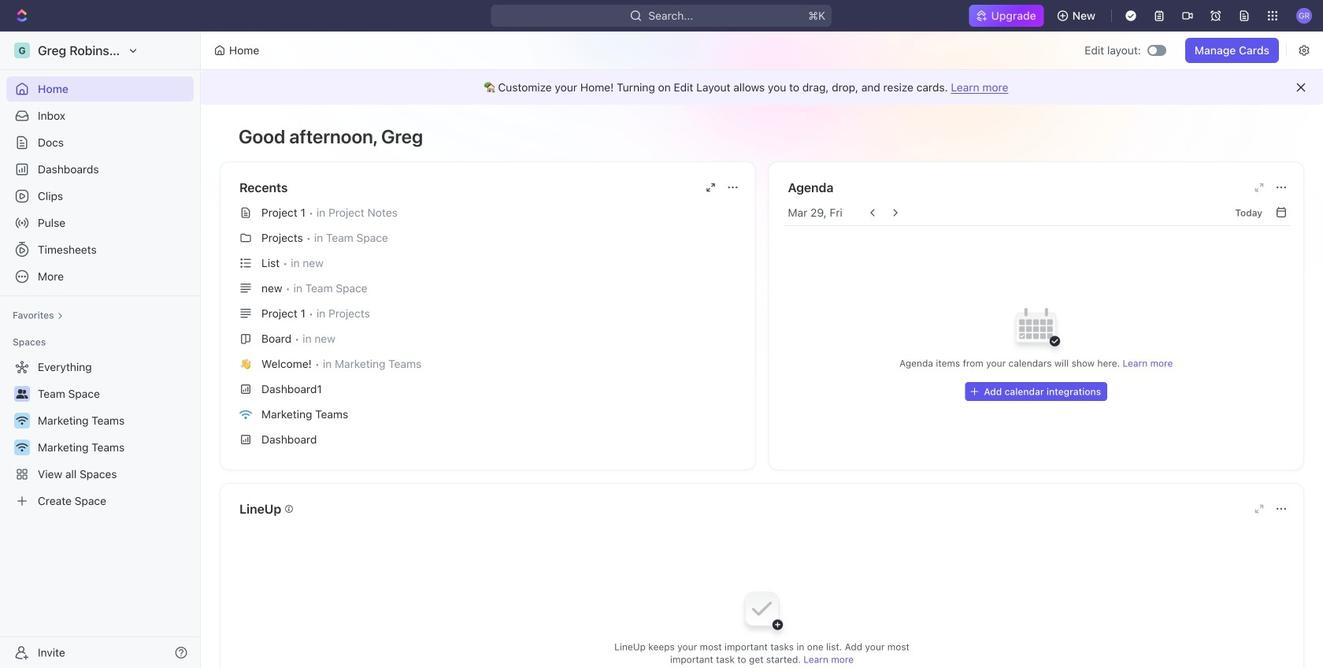 Task type: vqa. For each thing, say whether or not it's contained in the screenshot.
Agency inside the Sidebar 'navigation'
no



Task type: describe. For each thing, give the bounding box(es) containing it.
sidebar navigation
[[0, 32, 204, 668]]

wifi image inside tree
[[16, 416, 28, 425]]

wifi image
[[16, 443, 28, 452]]

tree inside sidebar navigation
[[6, 355, 194, 514]]



Task type: locate. For each thing, give the bounding box(es) containing it.
1 horizontal spatial wifi image
[[240, 410, 252, 420]]

0 horizontal spatial wifi image
[[16, 416, 28, 425]]

tree
[[6, 355, 194, 514]]

user group image
[[16, 389, 28, 399]]

wifi image
[[240, 410, 252, 420], [16, 416, 28, 425]]

alert
[[201, 70, 1324, 105]]

greg robinson's workspace, , element
[[14, 43, 30, 58]]



